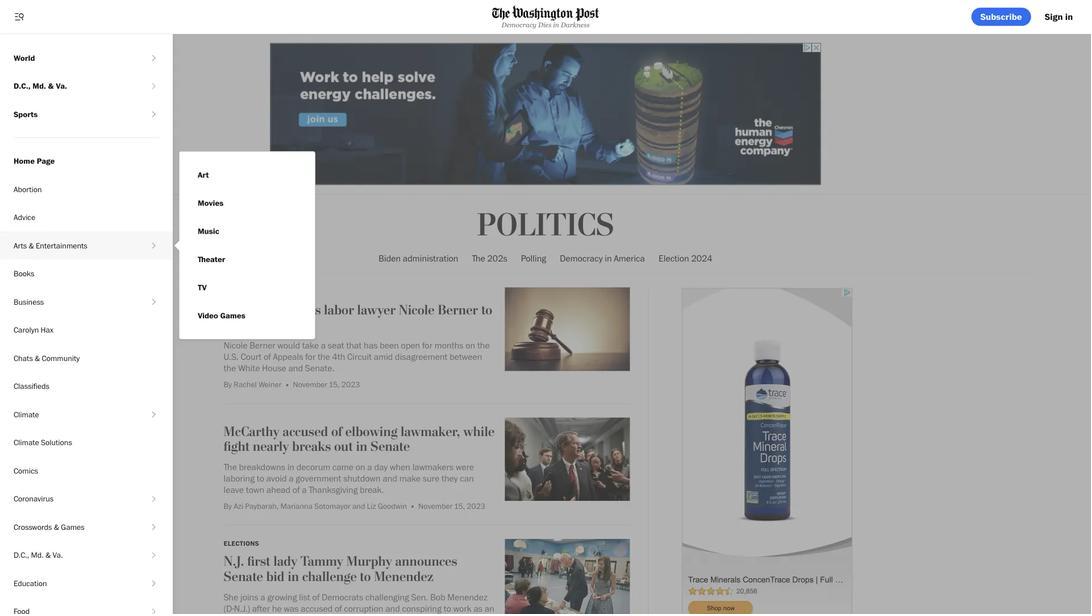 Task type: vqa. For each thing, say whether or not it's contained in the screenshot.
Thanksgiving
yes



Task type: locate. For each thing, give the bounding box(es) containing it.
november down senate.
[[293, 380, 328, 389]]

1 climate from the top
[[14, 409, 39, 419]]

classifieds link
[[0, 372, 173, 400]]

d.c., md. & va. link down crosswords & games
[[0, 541, 149, 569]]

0 vertical spatial november
[[293, 380, 328, 389]]

1 vertical spatial for
[[306, 351, 316, 362]]

nicole up open
[[399, 302, 435, 318]]

0 vertical spatial 4th
[[224, 317, 243, 333]]

md. up sports
[[33, 81, 46, 91]]

senate up day
[[371, 439, 410, 455]]

the inside the breakdowns in decorum came on a day when lawmakers were laboring to avoid a government shutdown and make sure they can leave town ahead of a thanksgiving break.
[[224, 461, 237, 472]]

november down sure in the bottom left of the page
[[419, 501, 453, 511]]

theater
[[198, 254, 225, 264]]

d.c., down world
[[14, 81, 30, 91]]

to down bob
[[444, 603, 451, 614]]

1 vertical spatial nicole
[[224, 340, 248, 351]]

a up after
[[261, 591, 265, 603]]

0 horizontal spatial berner
[[250, 340, 276, 351]]

1 horizontal spatial for
[[423, 340, 433, 351]]

mccarthy accused of elbowing lawmaker, while fight nearly breaks out in senate link
[[224, 424, 496, 457]]

dialog containing art
[[173, 151, 316, 340]]

& right chats
[[35, 353, 40, 363]]

to
[[482, 302, 493, 318], [257, 473, 264, 484], [360, 569, 371, 585], [444, 603, 451, 614]]

0 horizontal spatial senate
[[224, 569, 263, 585]]

in right out
[[356, 439, 368, 455]]

the up between
[[478, 340, 490, 351]]

& down world link
[[48, 81, 54, 91]]

biden administration link
[[379, 243, 459, 273]]

months
[[435, 340, 464, 351]]

1 horizontal spatial biden
[[379, 253, 401, 264]]

u.s.
[[224, 351, 239, 362]]

1 vertical spatial menendez
[[448, 591, 488, 603]]

1 by from the top
[[224, 380, 232, 389]]

the 202s
[[472, 253, 508, 264]]

4th inside biden nominates labor lawyer nicole berner to 4th circuit
[[224, 317, 243, 333]]

0 vertical spatial accused
[[283, 424, 328, 440]]

2 climate from the top
[[14, 438, 39, 447]]

2 by from the top
[[224, 501, 232, 511]]

1 horizontal spatial senate
[[371, 439, 410, 455]]

0 vertical spatial nicole
[[399, 302, 435, 318]]

by left azi
[[224, 501, 232, 511]]

1 vertical spatial circuit
[[348, 351, 372, 362]]

of up marianna
[[293, 484, 300, 495]]

agent
[[248, 614, 270, 614]]

& for chats
[[35, 353, 40, 363]]

on up between
[[466, 340, 476, 351]]

1 vertical spatial games
[[61, 522, 85, 532]]

election 2024 link
[[659, 243, 713, 273]]

1 horizontal spatial democracy
[[560, 253, 603, 264]]

1 vertical spatial 15,
[[455, 501, 465, 511]]

1 horizontal spatial circuit
[[348, 351, 372, 362]]

berner up court
[[250, 340, 276, 351]]

0 vertical spatial senate
[[371, 439, 410, 455]]

1 horizontal spatial 4th
[[332, 351, 345, 362]]

1 horizontal spatial berner
[[438, 302, 479, 318]]

1 vertical spatial senate
[[224, 569, 263, 585]]

disagreement
[[395, 351, 448, 362]]

1 vertical spatial 2023
[[467, 501, 486, 511]]

4th down the seat
[[332, 351, 345, 362]]

white
[[238, 362, 260, 374]]

0 vertical spatial biden
[[379, 253, 401, 264]]

0 vertical spatial for
[[423, 340, 433, 351]]

0 horizontal spatial biden
[[224, 302, 258, 318]]

work
[[454, 603, 472, 614]]

0 horizontal spatial nicole
[[224, 340, 248, 351]]

2023 down 'nicole berner would take a seat that has been open for months on the u.s. court of appeals for the 4th circuit amid disagreement between the white house and senate.'
[[342, 380, 360, 389]]

0 vertical spatial menendez
[[374, 569, 434, 585]]

subscribe link
[[972, 8, 1032, 26]]

can
[[460, 473, 474, 484]]

of up house
[[264, 351, 271, 362]]

and
[[289, 362, 303, 374], [383, 473, 398, 484], [353, 501, 365, 511], [386, 603, 400, 614]]

d.c., md. & va. for second d.c., md. & va. link from the bottom
[[14, 81, 67, 91]]

chats & community
[[14, 353, 80, 363]]

democracy left dies
[[502, 21, 537, 28]]

15, down "can" at the left bottom
[[455, 501, 465, 511]]

tagline, democracy dies in darkness element
[[492, 21, 599, 28]]

she joins a growing list of democrats challenging sen. bob menendez (d-n.j.) after he was accused of corruption and conspiring to work as an illegal agent of the egyptian government.
[[224, 591, 495, 614]]

climate up comics
[[14, 438, 39, 447]]

coronavirus link
[[0, 485, 149, 513]]

0 vertical spatial d.c., md. & va.
[[14, 81, 67, 91]]

0 vertical spatial berner
[[438, 302, 479, 318]]

climate link
[[0, 400, 149, 429]]

of right list
[[313, 591, 320, 603]]

a
[[321, 340, 326, 351], [368, 461, 372, 472], [289, 473, 294, 484], [302, 484, 307, 495], [261, 591, 265, 603]]

came
[[333, 461, 354, 472]]

senate
[[371, 439, 410, 455], [224, 569, 263, 585]]

4th right video
[[224, 317, 243, 333]]

202s
[[488, 253, 508, 264]]

the up the laboring
[[224, 461, 237, 472]]

of down he
[[272, 614, 279, 614]]

thanksgiving
[[309, 484, 358, 495]]

0 horizontal spatial on
[[356, 461, 365, 472]]

a left day
[[368, 461, 372, 472]]

democracy right polling
[[560, 253, 603, 264]]

nearly
[[253, 439, 289, 455]]

games inside sections navigation element
[[61, 522, 85, 532]]

15, down senate.
[[329, 380, 340, 389]]

1 vertical spatial berner
[[250, 340, 276, 351]]

circuit inside biden nominates labor lawyer nicole berner to 4th circuit
[[246, 317, 285, 333]]

1 vertical spatial biden
[[224, 302, 258, 318]]

on
[[466, 340, 476, 351], [356, 461, 365, 472]]

make
[[400, 473, 421, 484]]

in right dies
[[553, 21, 560, 28]]

on up shutdown
[[356, 461, 365, 472]]

biden right video
[[224, 302, 258, 318]]

elections link
[[224, 539, 259, 547]]

& for arts
[[29, 241, 34, 250]]

biden left administration
[[379, 253, 401, 264]]

0 vertical spatial d.c.,
[[14, 81, 30, 91]]

(d-
[[224, 603, 234, 614]]

hax
[[41, 325, 54, 335]]

the down the was
[[281, 614, 294, 614]]

dialog
[[173, 151, 316, 340]]

1 vertical spatial va.
[[53, 550, 63, 560]]

senate inside n.j. first lady tammy murphy announces senate bid in challenge to menendez
[[224, 569, 263, 585]]

0 horizontal spatial 2023
[[342, 380, 360, 389]]

avoid
[[267, 473, 287, 484]]

0 vertical spatial circuit
[[246, 317, 285, 333]]

to down breakdowns
[[257, 473, 264, 484]]

biden administration
[[379, 253, 459, 264]]

bob
[[431, 591, 446, 603]]

art
[[198, 170, 209, 180]]

of inside the breakdowns in decorum came on a day when lawmakers were laboring to avoid a government shutdown and make sure they can leave town ahead of a thanksgiving break.
[[293, 484, 300, 495]]

circuit inside 'nicole berner would take a seat that has been open for months on the u.s. court of appeals for the 4th circuit amid disagreement between the white house and senate.'
[[348, 351, 372, 362]]

1 vertical spatial democracy
[[560, 253, 603, 264]]

and down day
[[383, 473, 398, 484]]

announces
[[395, 554, 458, 570]]

and inside 'nicole berner would take a seat that has been open for months on the u.s. court of appeals for the 4th circuit amid disagreement between the white house and senate.'
[[289, 362, 303, 374]]

0 vertical spatial on
[[466, 340, 476, 351]]

berner up months
[[438, 302, 479, 318]]

0 vertical spatial md.
[[33, 81, 46, 91]]

0 horizontal spatial the
[[224, 461, 237, 472]]

1 vertical spatial d.c., md. & va.
[[14, 550, 63, 560]]

& down crosswords & games
[[46, 550, 51, 560]]

the inside 'link'
[[472, 253, 486, 264]]

0 horizontal spatial 4th
[[224, 317, 243, 333]]

1 horizontal spatial november 15, 2023
[[419, 501, 486, 511]]

1 vertical spatial advertisement region
[[682, 288, 853, 614]]

0 horizontal spatial menendez
[[374, 569, 434, 585]]

d.c., md. & va. link up sports
[[0, 72, 149, 100]]

politics link
[[477, 206, 614, 245]]

2 d.c., md. & va. link from the top
[[0, 541, 149, 569]]

town
[[246, 484, 264, 495]]

1 vertical spatial climate
[[14, 438, 39, 447]]

menendez up sen.
[[374, 569, 434, 585]]

lawyer
[[357, 302, 396, 318]]

1 vertical spatial november 15, 2023
[[419, 501, 486, 511]]

games right video
[[220, 311, 246, 320]]

1 vertical spatial the
[[224, 461, 237, 472]]

1 vertical spatial d.c., md. & va. link
[[0, 541, 149, 569]]

biden inside biden nominates labor lawyer nicole berner to 4th circuit
[[224, 302, 258, 318]]

0 vertical spatial advertisement region
[[270, 43, 822, 185]]

senate inside mccarthy accused of elbowing lawmaker, while fight nearly breaks out in senate
[[371, 439, 410, 455]]

1 vertical spatial accused
[[301, 603, 333, 614]]

coronavirus
[[14, 494, 54, 504]]

sports link
[[0, 100, 149, 128]]

lawmaker,
[[401, 424, 460, 440]]

democracy for democracy dies in darkness
[[502, 21, 537, 28]]

a left the seat
[[321, 340, 326, 351]]

they
[[442, 473, 458, 484]]

home page link
[[0, 147, 173, 175]]

d.c., md. & va. up sports
[[14, 81, 67, 91]]

0 vertical spatial climate
[[14, 409, 39, 419]]

to inside n.j. first lady tammy murphy announces senate bid in challenge to menendez
[[360, 569, 371, 585]]

in left the america on the right
[[605, 253, 612, 264]]

books
[[14, 269, 34, 278]]

1 d.c., md. & va. from the top
[[14, 81, 67, 91]]

of inside mccarthy accused of elbowing lawmaker, while fight nearly breaks out in senate
[[331, 424, 343, 440]]

page
[[37, 156, 55, 166]]

senate up the joins
[[224, 569, 263, 585]]

0 horizontal spatial games
[[61, 522, 85, 532]]

0 vertical spatial by
[[224, 380, 232, 389]]

and left liz
[[353, 501, 365, 511]]

accused up decorum
[[283, 424, 328, 440]]

challenging
[[366, 591, 409, 603]]

0 horizontal spatial circuit
[[246, 317, 285, 333]]

0 horizontal spatial 15,
[[329, 380, 340, 389]]

in right "bid"
[[288, 569, 299, 585]]

climate
[[14, 409, 39, 419], [14, 438, 39, 447]]

circuit down that
[[348, 351, 372, 362]]

he
[[272, 603, 282, 614]]

va. down world link
[[56, 81, 67, 91]]

md.
[[33, 81, 46, 91], [31, 550, 44, 560]]

to up she joins a growing list of democrats challenging sen. bob menendez (d-n.j.) after he was accused of corruption and conspiring to work as an illegal agent of the egyptian government. on the bottom of page
[[360, 569, 371, 585]]

by left rachel
[[224, 380, 232, 389]]

the left the 202s
[[472, 253, 486, 264]]

education link
[[0, 569, 149, 597]]

1 vertical spatial on
[[356, 461, 365, 472]]

1 horizontal spatial nicole
[[399, 302, 435, 318]]

1 vertical spatial by
[[224, 501, 232, 511]]

of right breaks
[[331, 424, 343, 440]]

1 horizontal spatial the
[[472, 253, 486, 264]]

d.c., up the "education"
[[14, 550, 29, 560]]

and down appeals
[[289, 362, 303, 374]]

nicole up u.s.
[[224, 340, 248, 351]]

when
[[390, 461, 411, 472]]

accused up egyptian
[[301, 603, 333, 614]]

0 vertical spatial democracy
[[502, 21, 537, 28]]

1 horizontal spatial games
[[220, 311, 246, 320]]

weiner
[[259, 380, 282, 389]]

tv link
[[189, 274, 216, 302]]

games down coronavirus link
[[61, 522, 85, 532]]

1 horizontal spatial november
[[419, 501, 453, 511]]

elections
[[224, 539, 259, 547]]

games
[[220, 311, 246, 320], [61, 522, 85, 532]]

0 horizontal spatial democracy
[[502, 21, 537, 28]]

and down challenging
[[386, 603, 400, 614]]

administration
[[403, 253, 459, 264]]

for down take
[[306, 351, 316, 362]]

menendez inside she joins a growing list of democrats challenging sen. bob menendez (d-n.j.) after he was accused of corruption and conspiring to work as an illegal agent of the egyptian government.
[[448, 591, 488, 603]]

a up marianna
[[302, 484, 307, 495]]

in inside mccarthy accused of elbowing lawmaker, while fight nearly breaks out in senate
[[356, 439, 368, 455]]

md. for second d.c., md. & va. link
[[31, 550, 44, 560]]

climate solutions
[[14, 438, 72, 447]]

in inside the breakdowns in decorum came on a day when lawmakers were laboring to avoid a government shutdown and make sure they can leave town ahead of a thanksgiving break.
[[288, 461, 295, 472]]

arts & entertainments
[[14, 241, 87, 250]]

1 horizontal spatial menendez
[[448, 591, 488, 603]]

abortion
[[14, 184, 42, 194]]

1 horizontal spatial 2023
[[467, 501, 486, 511]]

4th inside 'nicole berner would take a seat that has been open for months on the u.s. court of appeals for the 4th circuit amid disagreement between the white house and senate.'
[[332, 351, 345, 362]]

democracy in america link
[[560, 243, 645, 273]]

movies link
[[189, 189, 233, 217]]

sections navigation element
[[0, 16, 173, 614]]

0 horizontal spatial november 15, 2023
[[293, 380, 360, 389]]

the breakdowns in decorum came on a day when lawmakers were laboring to avoid a government shutdown and make sure they can leave town ahead of a thanksgiving break.
[[224, 461, 474, 495]]

liz goodwin link
[[367, 501, 407, 511]]

of inside 'nicole berner would take a seat that has been open for months on the u.s. court of appeals for the 4th circuit amid disagreement between the white house and senate.'
[[264, 351, 271, 362]]

in
[[1066, 11, 1074, 22], [553, 21, 560, 28], [605, 253, 612, 264], [356, 439, 368, 455], [288, 461, 295, 472], [288, 569, 299, 585]]

the washington post homepage. image
[[492, 5, 599, 21]]

climate down classifieds
[[14, 409, 39, 419]]

democracy inside primary element
[[502, 21, 537, 28]]

1 vertical spatial 4th
[[332, 351, 345, 362]]

november 15, 2023 down senate.
[[293, 380, 360, 389]]

november 15, 2023 down they
[[419, 501, 486, 511]]

in inside n.j. first lady tammy murphy announces senate bid in challenge to menendez
[[288, 569, 299, 585]]

2024
[[692, 253, 713, 264]]

d.c., md. & va.
[[14, 81, 67, 91], [14, 550, 63, 560]]

0 vertical spatial games
[[220, 311, 246, 320]]

d.c.,
[[14, 81, 30, 91], [14, 550, 29, 560]]

0 vertical spatial d.c., md. & va. link
[[0, 72, 149, 100]]

accused inside she joins a growing list of democrats challenging sen. bob menendez (d-n.j.) after he was accused of corruption and conspiring to work as an illegal agent of the egyptian government.
[[301, 603, 333, 614]]

1 vertical spatial md.
[[31, 550, 44, 560]]

menendez inside n.j. first lady tammy murphy announces senate bid in challenge to menendez
[[374, 569, 434, 585]]

by
[[224, 380, 232, 389], [224, 501, 232, 511]]

in right "sign"
[[1066, 11, 1074, 22]]

menendez up work
[[448, 591, 488, 603]]

1 horizontal spatial on
[[466, 340, 476, 351]]

d.c., md. & va. down crosswords
[[14, 550, 63, 560]]

2023 down "can" at the left bottom
[[467, 501, 486, 511]]

& right crosswords
[[54, 522, 59, 532]]

and inside the breakdowns in decorum came on a day when lawmakers were laboring to avoid a government shutdown and make sure they can leave town ahead of a thanksgiving break.
[[383, 473, 398, 484]]

va. down crosswords & games
[[53, 550, 63, 560]]

to up between
[[482, 302, 493, 318]]

n.j.)
[[234, 603, 250, 614]]

climate for climate
[[14, 409, 39, 419]]

1 vertical spatial d.c.,
[[14, 550, 29, 560]]

amid
[[374, 351, 393, 362]]

1 vertical spatial november
[[419, 501, 453, 511]]

was
[[284, 603, 299, 614]]

advertisement region
[[270, 43, 822, 185], [682, 288, 853, 614]]

by for by azi paybarah , marianna sotomayor and liz goodwin
[[224, 501, 232, 511]]

& right 'arts'
[[29, 241, 34, 250]]

for up disagreement
[[423, 340, 433, 351]]

between
[[450, 351, 483, 362]]

democracy dies in darkness link
[[492, 5, 599, 28]]

joins
[[241, 591, 259, 603]]

november
[[293, 380, 328, 389], [419, 501, 453, 511]]

in left decorum
[[288, 461, 295, 472]]

art link
[[189, 161, 218, 189]]

the 202s link
[[472, 243, 508, 273]]

md. down crosswords
[[31, 550, 44, 560]]

would
[[278, 340, 300, 351]]

0 vertical spatial the
[[472, 253, 486, 264]]

2 d.c., md. & va. from the top
[[14, 550, 63, 560]]

circuit up would
[[246, 317, 285, 333]]



Task type: describe. For each thing, give the bounding box(es) containing it.
arts
[[14, 241, 27, 250]]

conspiring
[[402, 603, 442, 614]]

breakdowns
[[239, 461, 285, 472]]

liz
[[367, 501, 376, 511]]

goodwin
[[378, 501, 407, 511]]

been
[[380, 340, 399, 351]]

by for by rachel weiner
[[224, 380, 232, 389]]

government.
[[331, 614, 379, 614]]

ahead
[[267, 484, 291, 495]]

a right avoid
[[289, 473, 294, 484]]

democrats
[[322, 591, 364, 603]]

1 horizontal spatial 15,
[[455, 501, 465, 511]]

accused inside mccarthy accused of elbowing lawmaker, while fight nearly breaks out in senate
[[283, 424, 328, 440]]

md. for second d.c., md. & va. link from the bottom
[[33, 81, 46, 91]]

government
[[296, 473, 341, 484]]

breaks
[[292, 439, 331, 455]]

that
[[347, 340, 362, 351]]

appeals
[[273, 351, 303, 362]]

nominates
[[261, 302, 321, 318]]

d.c., md. & va. for second d.c., md. & va. link
[[14, 550, 63, 560]]

list
[[299, 591, 310, 603]]

lady
[[274, 554, 298, 570]]

crosswords & games link
[[0, 513, 149, 541]]

leave
[[224, 484, 244, 495]]

& for crosswords
[[54, 522, 59, 532]]

to inside she joins a growing list of democrats challenging sen. bob menendez (d-n.j.) after he was accused of corruption and conspiring to work as an illegal agent of the egyptian government.
[[444, 603, 451, 614]]

decorum
[[297, 461, 331, 472]]

carolyn
[[14, 325, 39, 335]]

world link
[[0, 44, 149, 72]]

she
[[224, 591, 238, 603]]

sen.
[[411, 591, 429, 603]]

advertisement region for tech
[[270, 43, 822, 185]]

sports
[[14, 109, 38, 119]]

0 horizontal spatial november
[[293, 380, 328, 389]]

growing
[[268, 591, 297, 603]]

the down u.s.
[[224, 362, 236, 374]]

to inside biden nominates labor lawyer nicole berner to 4th circuit
[[482, 302, 493, 318]]

the for the 202s
[[472, 253, 486, 264]]

fight
[[224, 439, 250, 455]]

0 vertical spatial 15,
[[329, 380, 340, 389]]

biden for biden administration
[[379, 253, 401, 264]]

0 vertical spatial 2023
[[342, 380, 360, 389]]

by azi paybarah , marianna sotomayor and liz goodwin
[[224, 501, 407, 511]]

while
[[464, 424, 495, 440]]

the for the breakdowns in decorum came on a day when lawmakers were laboring to avoid a government shutdown and make sure they can leave town ahead of a thanksgiving break.
[[224, 461, 237, 472]]

mccarthy accused of elbowing lawmaker, while fight nearly breaks out in senate
[[224, 424, 495, 455]]

games inside dialog
[[220, 311, 246, 320]]

biden for biden nominates labor lawyer nicole berner to 4th circuit
[[224, 302, 258, 318]]

home
[[14, 156, 35, 166]]

music link
[[189, 217, 229, 245]]

house
[[262, 362, 286, 374]]

sotomayor
[[315, 501, 351, 511]]

open
[[401, 340, 420, 351]]

to inside the breakdowns in decorum came on a day when lawmakers were laboring to avoid a government shutdown and make sure they can leave town ahead of a thanksgiving break.
[[257, 473, 264, 484]]

business link
[[0, 288, 149, 316]]

on inside the breakdowns in decorum came on a day when lawmakers were laboring to avoid a government shutdown and make sure they can leave town ahead of a thanksgiving break.
[[356, 461, 365, 472]]

berner inside biden nominates labor lawyer nicole berner to 4th circuit
[[438, 302, 479, 318]]

advertisement region for elections
[[682, 288, 853, 614]]

1 d.c., md. & va. link from the top
[[0, 72, 149, 100]]

2 d.c., from the top
[[14, 550, 29, 560]]

tv
[[198, 283, 207, 292]]

1 d.c., from the top
[[14, 81, 30, 91]]

tammy
[[301, 554, 343, 570]]

rachel weiner link
[[234, 380, 282, 389]]

on inside 'nicole berner would take a seat that has been open for months on the u.s. court of appeals for the 4th circuit amid disagreement between the white house and senate.'
[[466, 340, 476, 351]]

0 vertical spatial va.
[[56, 81, 67, 91]]

democracy for democracy in america
[[560, 253, 603, 264]]

a inside she joins a growing list of democrats challenging sen. bob menendez (d-n.j.) after he was accused of corruption and conspiring to work as an illegal agent of the egyptian government.
[[261, 591, 265, 603]]

lawmakers
[[413, 461, 454, 472]]

out
[[334, 439, 353, 455]]

polling
[[521, 253, 547, 264]]

the inside she joins a growing list of democrats challenging sen. bob menendez (d-n.j.) after he was accused of corruption and conspiring to work as an illegal agent of the egyptian government.
[[281, 614, 294, 614]]

challenge
[[302, 569, 357, 585]]

murphy
[[347, 554, 392, 570]]

tech link
[[0, 16, 149, 44]]

nicole inside 'nicole berner would take a seat that has been open for months on the u.s. court of appeals for the 4th circuit amid disagreement between the white house and senate.'
[[224, 340, 248, 351]]

primary element
[[0, 0, 1092, 34]]

home page
[[14, 156, 55, 166]]

climate for climate solutions
[[14, 438, 39, 447]]

climate solutions link
[[0, 429, 173, 457]]

berner inside 'nicole berner would take a seat that has been open for months on the u.s. court of appeals for the 4th circuit amid disagreement between the white house and senate.'
[[250, 340, 276, 351]]

entertainments
[[36, 241, 87, 250]]

world
[[14, 53, 35, 63]]

comics link
[[0, 457, 173, 485]]

nicole berner would take a seat that has been open for months on the u.s. court of appeals for the 4th circuit amid disagreement between the white house and senate.
[[224, 340, 490, 374]]

chats
[[14, 353, 33, 363]]

seat
[[328, 340, 345, 351]]

n.j.
[[224, 554, 244, 570]]

nicole inside biden nominates labor lawyer nicole berner to 4th circuit
[[399, 302, 435, 318]]

rachel
[[234, 380, 257, 389]]

day
[[374, 461, 388, 472]]

of down democrats
[[335, 603, 342, 614]]

business
[[14, 297, 44, 307]]

search and browse sections image
[[14, 11, 25, 22]]

education
[[14, 578, 47, 588]]

polling link
[[521, 243, 547, 273]]

a inside 'nicole berner would take a seat that has been open for months on the u.s. court of appeals for the 4th circuit amid disagreement between the white house and senate.'
[[321, 340, 326, 351]]

and inside she joins a growing list of democrats challenging sen. bob menendez (d-n.j.) after he was accused of corruption and conspiring to work as an illegal agent of the egyptian government.
[[386, 603, 400, 614]]

has
[[364, 340, 378, 351]]

were
[[456, 461, 474, 472]]

labor
[[324, 302, 354, 318]]

sign
[[1046, 11, 1064, 22]]

biden nominates labor lawyer nicole berner to 4th circuit
[[224, 302, 493, 333]]

mccarthy
[[224, 424, 280, 440]]

crosswords & games
[[14, 522, 85, 532]]

advice
[[14, 212, 35, 222]]

illegal
[[224, 614, 246, 614]]

0 horizontal spatial for
[[306, 351, 316, 362]]

video games
[[198, 311, 246, 320]]

abortion link
[[0, 175, 173, 203]]

0 vertical spatial november 15, 2023
[[293, 380, 360, 389]]

paybarah
[[245, 501, 277, 511]]

azi
[[234, 501, 243, 511]]

laboring
[[224, 473, 255, 484]]

sign in
[[1046, 11, 1074, 22]]

the up senate.
[[318, 351, 330, 362]]



